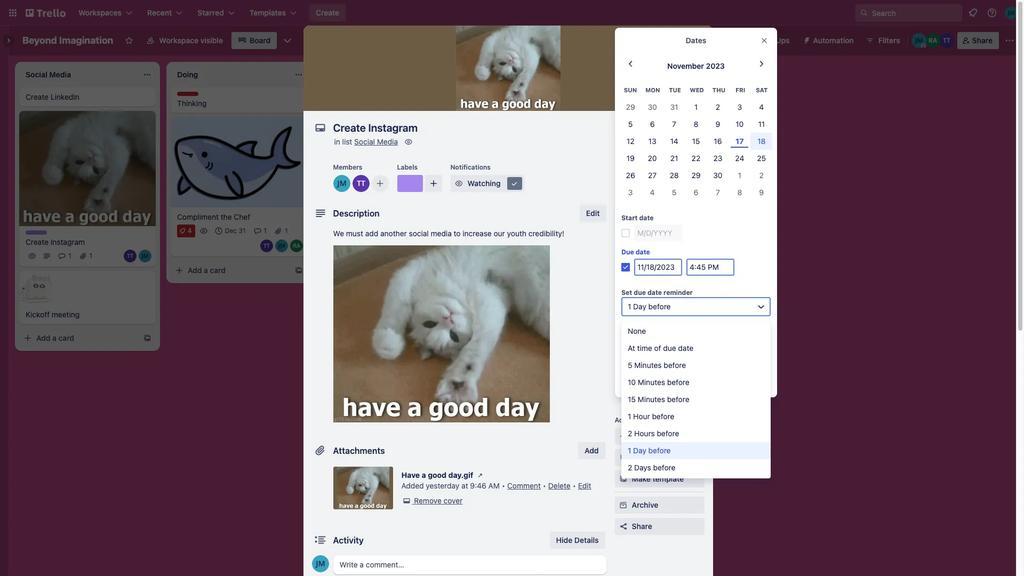Task type: locate. For each thing, give the bounding box(es) containing it.
0 vertical spatial 5
[[629, 120, 633, 129]]

2 down thu
[[716, 103, 721, 112]]

of right time
[[655, 344, 662, 353]]

color: purple, title: none image
[[26, 231, 47, 235]]

1 vertical spatial to
[[454, 229, 461, 238]]

2 button down 25
[[751, 167, 773, 184]]

social up "10 minutes before"
[[632, 368, 654, 377]]

10 minutes before
[[628, 378, 690, 387]]

1 vertical spatial 15
[[628, 395, 636, 404]]

share button down 0 notifications image
[[958, 32, 1000, 49]]

cover link
[[664, 88, 707, 105]]

to
[[629, 159, 636, 167], [454, 229, 461, 238], [701, 322, 708, 331]]

9 button down 25 button
[[751, 184, 773, 201]]

1 vertical spatial 30
[[714, 171, 723, 180]]

1
[[695, 103, 698, 112], [739, 171, 742, 180], [264, 227, 267, 235], [285, 227, 288, 235], [68, 252, 71, 260], [89, 252, 92, 260], [628, 302, 632, 311], [628, 412, 632, 421], [628, 446, 632, 455]]

10 up add button
[[628, 378, 636, 387]]

compliment
[[177, 212, 219, 221]]

2 day from the top
[[634, 446, 647, 455]]

remove down yesterday
[[414, 496, 442, 506]]

social right in
[[355, 137, 375, 146]]

save button
[[622, 349, 771, 366]]

add a card button for top create from template… icon
[[171, 262, 290, 279]]

0 vertical spatial 31
[[671, 103, 679, 112]]

5 button down 28
[[664, 184, 686, 201]]

before up template
[[654, 464, 676, 473]]

create instagram
[[26, 238, 85, 247]]

terry turtle (terryturtle) image left add members to card image
[[353, 175, 370, 192]]

edit inside edit button
[[587, 209, 600, 218]]

0 vertical spatial power-
[[751, 36, 776, 45]]

ruby anderson (rubyanderson7) image
[[926, 33, 941, 48], [290, 240, 303, 252]]

19 button
[[620, 150, 642, 167]]

2 for 2 days before
[[628, 464, 633, 473]]

0 horizontal spatial terry turtle (terryturtle) image
[[260, 240, 273, 252]]

1 vertical spatial 2 button
[[751, 167, 773, 184]]

due
[[634, 289, 646, 297], [664, 344, 677, 353]]

sm image
[[668, 91, 678, 101], [454, 178, 465, 189], [618, 195, 629, 206], [618, 453, 629, 463], [618, 474, 629, 485]]

2 1 day before from the top
[[628, 446, 671, 455]]

16 button
[[708, 133, 729, 150]]

0 vertical spatial 2 button
[[708, 99, 729, 116]]

1 horizontal spatial 31
[[671, 103, 679, 112]]

30 for 30 button to the bottom
[[714, 171, 723, 180]]

1 vertical spatial media
[[656, 368, 677, 377]]

1 vertical spatial 30 button
[[708, 167, 729, 184]]

6 up 13
[[651, 120, 655, 129]]

1 horizontal spatial dates
[[686, 36, 707, 45]]

15 for 15 minutes before
[[628, 395, 636, 404]]

terry turtle (terryturtle) image down compliment the chef link
[[260, 240, 273, 252]]

0 horizontal spatial 3
[[629, 188, 633, 197]]

jeremy miller (jeremymiller198) image
[[1006, 6, 1018, 19], [312, 556, 329, 573]]

30 button down 23
[[708, 167, 729, 184]]

1 day before
[[628, 302, 671, 311], [628, 446, 671, 455]]

color: bold red, title: "thoughts" element
[[177, 92, 207, 100]]

power- inside button
[[751, 36, 776, 45]]

30
[[648, 103, 658, 112], [714, 171, 723, 180]]

list inside 'button'
[[534, 69, 545, 78]]

power-ups
[[751, 36, 790, 45], [615, 309, 650, 317]]

sm image left make
[[618, 474, 629, 485]]

chef
[[234, 212, 250, 221]]

0 horizontal spatial automation
[[615, 351, 651, 359]]

terry turtle (terryturtle) image down search field
[[940, 33, 955, 48]]

1 horizontal spatial 4
[[651, 188, 655, 197]]

add a card button for left create from template… icon
[[19, 330, 139, 347]]

list
[[534, 69, 545, 78], [342, 137, 353, 146]]

date
[[640, 214, 654, 222], [636, 248, 651, 256], [648, 289, 662, 297], [679, 344, 694, 353]]

1 vertical spatial share button
[[615, 518, 705, 535]]

7 button up 14
[[664, 116, 686, 133]]

1 horizontal spatial power-
[[648, 324, 673, 333]]

sm image inside move link
[[618, 431, 629, 442]]

search image
[[860, 9, 869, 17]]

1 vertical spatial 1 button
[[729, 167, 751, 184]]

11 button
[[751, 116, 773, 133]]

31 right dec
[[239, 227, 246, 235]]

2 for right 2 button
[[760, 171, 764, 180]]

31 down tue at the top of the page
[[671, 103, 679, 112]]

0 horizontal spatial 1 button
[[686, 99, 708, 116]]

2 down actions
[[628, 429, 633, 438]]

8 up 15 button
[[694, 120, 699, 129]]

30 button down 'mon'
[[642, 99, 664, 116]]

2 for left 2 button
[[716, 103, 721, 112]]

29 down sun
[[626, 103, 636, 112]]

last month image
[[624, 58, 637, 70]]

0 horizontal spatial another
[[381, 229, 407, 238]]

sm image inside copy link
[[618, 453, 629, 463]]

hide details
[[557, 536, 599, 545]]

checklist link
[[615, 214, 705, 231]]

29 button down 22
[[686, 167, 708, 184]]

2 m/d/yyyy text field from the top
[[635, 259, 683, 276]]

5 up 12
[[629, 120, 633, 129]]

15 up hour
[[628, 395, 636, 404]]

thinking link
[[177, 98, 301, 109]]

0 horizontal spatial 6 button
[[642, 116, 664, 133]]

26
[[626, 171, 636, 180]]

0 vertical spatial another
[[505, 69, 532, 78]]

automation down watchers at the right bottom of page
[[615, 351, 651, 359]]

10 up 17
[[736, 120, 744, 129]]

0 horizontal spatial 2 button
[[708, 99, 729, 116]]

next month image
[[756, 58, 769, 70]]

1 button
[[686, 99, 708, 116], [729, 167, 751, 184]]

0 horizontal spatial to
[[454, 229, 461, 238]]

0 horizontal spatial card
[[58, 334, 74, 343]]

sm image for labels
[[618, 195, 629, 206]]

23
[[714, 154, 723, 163]]

media up add members to card image
[[377, 137, 398, 146]]

sm image for make template
[[618, 474, 629, 485]]

template
[[653, 475, 684, 484]]

0 vertical spatial labels
[[397, 163, 418, 171]]

we
[[333, 229, 344, 238]]

sm image left the archive
[[618, 500, 629, 511]]

1 day before down move
[[628, 446, 671, 455]]

in list social media
[[334, 137, 398, 146]]

7 button down 23 button
[[708, 184, 729, 201]]

1 vertical spatial due
[[664, 344, 677, 353]]

jeremy miller (jeremymiller198) image
[[912, 33, 927, 48], [333, 175, 350, 192], [275, 240, 288, 252], [139, 250, 152, 263]]

remove for remove cover
[[414, 496, 442, 506]]

4 down compliment
[[188, 227, 192, 235]]

add another list button
[[470, 62, 615, 85]]

minutes for 10
[[638, 378, 666, 387]]

1 vertical spatial 29 button
[[686, 167, 708, 184]]

instagram
[[51, 238, 85, 247]]

1 vertical spatial 29
[[692, 171, 701, 180]]

activity
[[333, 536, 364, 546]]

power-ups up reminders on the right of page
[[615, 309, 650, 317]]

card down meeting
[[58, 334, 74, 343]]

0 horizontal spatial 4
[[188, 227, 192, 235]]

0 horizontal spatial a
[[52, 334, 57, 343]]

1 vertical spatial members
[[632, 175, 665, 184]]

sent
[[684, 322, 699, 331]]

1 horizontal spatial media
[[656, 368, 677, 377]]

sm image down the add to card
[[618, 174, 629, 185]]

1 vertical spatial 10
[[628, 378, 636, 387]]

sm image
[[799, 32, 814, 47], [404, 137, 414, 147], [618, 174, 629, 185], [510, 178, 520, 189], [618, 217, 629, 227], [618, 431, 629, 442], [475, 470, 486, 481], [402, 496, 412, 507], [618, 500, 629, 511]]

attachment
[[632, 260, 674, 269]]

card down dec 31 option
[[210, 266, 226, 275]]

M/D/YYYY text field
[[635, 225, 683, 242], [635, 259, 683, 276]]

1 horizontal spatial share button
[[958, 32, 1000, 49]]

6 button up 13
[[642, 116, 664, 133]]

add a card button
[[171, 262, 290, 279], [19, 330, 139, 347]]

15 up 22
[[693, 137, 701, 146]]

1 horizontal spatial 8
[[738, 188, 743, 197]]

3 button down 26
[[620, 184, 642, 201]]

0 horizontal spatial list
[[342, 137, 353, 146]]

0 vertical spatial power-ups
[[751, 36, 790, 45]]

edit right delete link
[[579, 481, 592, 491]]

sm image right watching
[[510, 178, 520, 189]]

archive link
[[615, 497, 705, 514]]

10 for 10 minutes before
[[628, 378, 636, 387]]

sm image inside automation button
[[799, 32, 814, 47]]

power-ups up "next month" image
[[751, 36, 790, 45]]

2 down 25 button
[[760, 171, 764, 180]]

edit left 'start'
[[587, 209, 600, 218]]

1 vertical spatial add a card button
[[19, 330, 139, 347]]

share left show menu "icon"
[[973, 36, 993, 45]]

social
[[355, 137, 375, 146], [632, 368, 654, 377]]

sm image for archive
[[618, 500, 629, 511]]

add button
[[579, 443, 606, 460]]

0 vertical spatial members
[[333, 163, 363, 171]]

1 day from the top
[[634, 302, 647, 311]]

7 down 31 button
[[673, 120, 677, 129]]

labels up color: purple, title: none icon
[[397, 163, 418, 171]]

1 vertical spatial 3 button
[[620, 184, 642, 201]]

2 horizontal spatial power-
[[751, 36, 776, 45]]

jeremy miller (jeremymiller198) image down compliment the chef link
[[275, 240, 288, 252]]

to up 26
[[629, 159, 636, 167]]

1 horizontal spatial 1 button
[[729, 167, 751, 184]]

1 vertical spatial 4
[[651, 188, 655, 197]]

9 button
[[708, 116, 729, 133], [751, 184, 773, 201]]

add button button
[[615, 385, 705, 402]]

jeremy miller (jeremymiller198) image right terry turtle (terryturtle) icon
[[139, 250, 152, 263]]

day up reminders on the right of page
[[634, 302, 647, 311]]

due date
[[622, 248, 651, 256]]

17
[[736, 137, 744, 146]]

copy
[[632, 453, 651, 462]]

to right media in the left top of the page
[[454, 229, 461, 238]]

delete
[[549, 481, 571, 491]]

0 horizontal spatial add a card button
[[19, 330, 139, 347]]

sm image inside archive link
[[618, 500, 629, 511]]

customize views image
[[283, 35, 293, 46]]

1 horizontal spatial 15
[[693, 137, 701, 146]]

reminders will be sent to all members and watchers of this card.
[[622, 322, 767, 341]]

1 horizontal spatial 3 button
[[729, 99, 751, 116]]

media up "10 minutes before"
[[656, 368, 677, 377]]

sm image left copy
[[618, 453, 629, 463]]

share button down archive link
[[615, 518, 705, 535]]

2 vertical spatial 5
[[628, 361, 633, 370]]

sm image down the added at left
[[402, 496, 412, 507]]

attachment button
[[615, 256, 705, 273]]

27
[[649, 171, 657, 180]]

dates up due date
[[632, 239, 653, 248]]

1 button down the wed
[[686, 99, 708, 116]]

0 vertical spatial 6
[[651, 120, 655, 129]]

power- up "next month" image
[[751, 36, 776, 45]]

0 vertical spatial automation
[[814, 36, 854, 45]]

0 vertical spatial edit
[[587, 209, 600, 218]]

show menu image
[[1005, 35, 1016, 46]]

custom fields
[[632, 281, 683, 290]]

3 button down fri
[[729, 99, 751, 116]]

days
[[635, 464, 652, 473]]

4 button down 27
[[642, 184, 664, 201]]

6 button down "22" button on the right top of the page
[[686, 184, 708, 201]]

another inside 'button'
[[505, 69, 532, 78]]

8 down 24 button
[[738, 188, 743, 197]]

add a card down dec 31 option
[[188, 266, 226, 275]]

0 vertical spatial list
[[534, 69, 545, 78]]

1 m/d/yyyy text field from the top
[[635, 225, 683, 242]]

card right "19"
[[638, 159, 652, 167]]

create inside button
[[316, 8, 340, 17]]

30 down 'mon'
[[648, 103, 658, 112]]

a
[[204, 266, 208, 275], [52, 334, 57, 343], [422, 471, 426, 480]]

0 vertical spatial minutes
[[635, 361, 662, 370]]

another
[[505, 69, 532, 78], [381, 229, 407, 238]]

1 vertical spatial 4 button
[[642, 184, 664, 201]]

0 horizontal spatial share button
[[615, 518, 705, 535]]

1 vertical spatial 8 button
[[729, 184, 751, 201]]

2 left days
[[628, 464, 633, 473]]

21 button
[[664, 150, 686, 167]]

m/d/yyyy text field down start date
[[635, 225, 683, 242]]

comment
[[508, 481, 541, 491]]

open information menu image
[[988, 7, 998, 18]]

2 horizontal spatial to
[[701, 322, 708, 331]]

2 for 2 hours before
[[628, 429, 633, 438]]

sm image for automation
[[799, 32, 814, 47]]

1 horizontal spatial to
[[629, 159, 636, 167]]

31
[[671, 103, 679, 112], [239, 227, 246, 235]]

labels
[[397, 163, 418, 171], [632, 196, 655, 205]]

social inside social media button
[[632, 368, 654, 377]]

create from template… image
[[295, 266, 303, 275], [143, 334, 152, 343]]

sm image inside labels link
[[618, 195, 629, 206]]

0 vertical spatial 15
[[693, 137, 701, 146]]

0 horizontal spatial labels
[[397, 163, 418, 171]]

hours
[[635, 429, 655, 438]]

6 button
[[642, 116, 664, 133], [686, 184, 708, 201]]

1 horizontal spatial 30
[[714, 171, 723, 180]]

m/d/yyyy text field up 'custom fields'
[[635, 259, 683, 276]]

sm image right close popover image
[[799, 32, 814, 47]]

0 horizontal spatial share
[[632, 522, 653, 531]]

9 up 16
[[716, 120, 721, 129]]

1 vertical spatial 9
[[760, 188, 764, 197]]

Add time text field
[[687, 259, 735, 276]]

2 button
[[708, 99, 729, 116], [751, 167, 773, 184]]

1 vertical spatial minutes
[[638, 378, 666, 387]]

media
[[377, 137, 398, 146], [656, 368, 677, 377]]

sm image inside checklist link
[[618, 217, 629, 227]]

1 horizontal spatial 5 button
[[664, 184, 686, 201]]

1 horizontal spatial 7 button
[[708, 184, 729, 201]]

edit
[[587, 209, 600, 218], [579, 481, 592, 491]]

dates up november 2023
[[686, 36, 707, 45]]

day down move
[[634, 446, 647, 455]]

watchers
[[622, 332, 653, 341]]

1 vertical spatial 1 day before
[[628, 446, 671, 455]]

have a good day.gif
[[402, 471, 474, 480]]

archive
[[632, 501, 659, 510]]

24
[[736, 154, 745, 163]]

this
[[664, 332, 677, 341]]

minutes for 5
[[635, 361, 662, 370]]

None text field
[[328, 119, 680, 138]]

29 down "22" button on the right top of the page
[[692, 171, 701, 180]]

to left all
[[701, 322, 708, 331]]

sm image up 'start'
[[618, 195, 629, 206]]

automation left filters button
[[814, 36, 854, 45]]

members
[[333, 163, 363, 171], [632, 175, 665, 184]]

0 vertical spatial social
[[355, 137, 375, 146]]

2 horizontal spatial terry turtle (terryturtle) image
[[940, 33, 955, 48]]

31 inside button
[[671, 103, 679, 112]]

7 button
[[664, 116, 686, 133], [708, 184, 729, 201]]

sm image for members
[[618, 174, 629, 185]]

create for create linkedin
[[26, 92, 49, 101]]

our
[[494, 229, 505, 238]]

add a card button down dec 31 option
[[171, 262, 290, 279]]

sm image inside members link
[[618, 174, 629, 185]]

increase
[[463, 229, 492, 238]]

0 horizontal spatial due
[[634, 289, 646, 297]]

1 vertical spatial card
[[210, 266, 226, 275]]

compliment the chef link
[[177, 212, 301, 222]]

0 horizontal spatial 5 button
[[620, 116, 642, 133]]

start
[[622, 214, 638, 222]]

sm image inside watching button
[[454, 178, 465, 189]]

card.
[[679, 332, 696, 341]]

15 button
[[686, 133, 708, 150]]

terry turtle (terryturtle) image
[[940, 33, 955, 48], [353, 175, 370, 192], [260, 240, 273, 252]]

automation inside button
[[814, 36, 854, 45]]

power- up reminders on the right of page
[[615, 309, 638, 317]]

9 button up 16
[[708, 116, 729, 133]]

remove inside button
[[683, 374, 711, 383]]

add power-ups link
[[615, 320, 705, 337]]

of inside reminders will be sent to all members and watchers of this card.
[[655, 332, 662, 341]]

sm image inside make template link
[[618, 474, 629, 485]]

15 inside button
[[693, 137, 701, 146]]

before
[[649, 302, 671, 311], [664, 361, 687, 370], [668, 378, 690, 387], [668, 395, 690, 404], [653, 412, 675, 421], [657, 429, 680, 438], [649, 446, 671, 455], [654, 464, 676, 473]]

30 down 23 button
[[714, 171, 723, 180]]

labels up start date
[[632, 196, 655, 205]]

add a card down kickoff meeting
[[36, 334, 74, 343]]

0 vertical spatial 30 button
[[642, 99, 664, 116]]

delete link
[[549, 481, 571, 491]]

1 horizontal spatial ups
[[673, 324, 687, 333]]

1 horizontal spatial remove
[[683, 374, 711, 383]]

add
[[489, 69, 503, 78], [615, 159, 628, 167], [188, 266, 202, 275], [632, 324, 646, 333], [36, 334, 50, 343], [632, 389, 646, 398], [585, 446, 599, 455]]

10 inside button
[[736, 120, 744, 129]]

sm image for copy
[[618, 453, 629, 463]]

9
[[716, 120, 721, 129], [760, 188, 764, 197]]

edit link
[[579, 481, 592, 491]]

of left this
[[655, 332, 662, 341]]

1 vertical spatial jeremy miller (jeremymiller198) image
[[312, 556, 329, 573]]

2 horizontal spatial ups
[[776, 36, 790, 45]]

description
[[333, 209, 380, 218]]

meeting
[[52, 310, 80, 319]]

none
[[628, 327, 647, 336]]

0 vertical spatial 1 day before
[[628, 302, 671, 311]]

0 vertical spatial day
[[634, 302, 647, 311]]

start date
[[622, 214, 654, 222]]

sm image down notifications
[[454, 178, 465, 189]]

due down this
[[664, 344, 677, 353]]

add power-ups
[[632, 324, 687, 333]]

6 down "22" button on the right top of the page
[[694, 188, 699, 197]]

1 vertical spatial 3
[[629, 188, 633, 197]]

add a card button down "kickoff meeting" link
[[19, 330, 139, 347]]

0 horizontal spatial 31
[[239, 227, 246, 235]]

due right set
[[634, 289, 646, 297]]

yesterday
[[426, 481, 460, 491]]



Task type: vqa. For each thing, say whether or not it's contained in the screenshot.
15 button
yes



Task type: describe. For each thing, give the bounding box(es) containing it.
watching
[[468, 179, 501, 188]]

0 vertical spatial 3 button
[[729, 99, 751, 116]]

compliment the chef
[[177, 212, 250, 221]]

0 vertical spatial 5 button
[[620, 116, 642, 133]]

1 hour before
[[628, 412, 675, 421]]

thu
[[713, 87, 726, 94]]

sun
[[624, 87, 637, 94]]

0 vertical spatial ruby anderson (rubyanderson7) image
[[926, 33, 941, 48]]

0 vertical spatial share button
[[958, 32, 1000, 49]]

terry turtle (terryturtle) image
[[124, 250, 137, 263]]

jeremy miller (jeremymiller198) image up description
[[333, 175, 350, 192]]

0 vertical spatial due
[[634, 289, 646, 297]]

to inside reminders will be sent to all members and watchers of this card.
[[701, 322, 708, 331]]

Board name text field
[[17, 32, 119, 49]]

kickoff
[[26, 310, 50, 319]]

dates inside button
[[632, 239, 653, 248]]

0 vertical spatial share
[[973, 36, 993, 45]]

0 vertical spatial media
[[377, 137, 398, 146]]

notifications
[[451, 163, 491, 171]]

board
[[250, 36, 271, 45]]

color: purple, title: none image
[[397, 175, 423, 192]]

13
[[649, 137, 657, 146]]

0 horizontal spatial 30 button
[[642, 99, 664, 116]]

1 vertical spatial another
[[381, 229, 407, 238]]

at
[[628, 344, 636, 353]]

0 vertical spatial create from template… image
[[295, 266, 303, 275]]

0 horizontal spatial 4 button
[[642, 184, 664, 201]]

add button
[[632, 389, 672, 398]]

november 2023
[[668, 61, 725, 70]]

checklist
[[632, 217, 665, 226]]

sm image inside cover link
[[668, 91, 678, 101]]

1 vertical spatial power-ups
[[615, 309, 650, 317]]

create for create instagram
[[26, 238, 49, 247]]

before down "10 minutes before"
[[668, 395, 690, 404]]

in
[[334, 137, 340, 146]]

28 button
[[664, 167, 686, 184]]

2 vertical spatial ups
[[673, 324, 687, 333]]

create linkedin link
[[26, 92, 149, 102]]

0 vertical spatial a
[[204, 266, 208, 275]]

0 horizontal spatial 3 button
[[620, 184, 642, 201]]

1 horizontal spatial card
[[210, 266, 226, 275]]

1 1 day before from the top
[[628, 302, 671, 311]]

22 button
[[686, 150, 708, 167]]

reminders
[[622, 322, 658, 331]]

1 vertical spatial of
[[655, 344, 662, 353]]

0 vertical spatial 6 button
[[642, 116, 664, 133]]

edit button
[[580, 205, 607, 222]]

18 button
[[751, 133, 773, 150]]

12
[[627, 137, 635, 146]]

3 for top '3' 'button'
[[738, 103, 743, 112]]

visible
[[201, 36, 223, 45]]

0 horizontal spatial 9
[[716, 120, 721, 129]]

0 vertical spatial 7 button
[[664, 116, 686, 133]]

make template
[[632, 475, 684, 484]]

move link
[[615, 428, 705, 445]]

and
[[754, 322, 767, 331]]

sm image for remove cover
[[402, 496, 412, 507]]

1 vertical spatial 5
[[672, 188, 677, 197]]

1 vertical spatial 7 button
[[708, 184, 729, 201]]

move
[[632, 432, 651, 441]]

1 vertical spatial labels
[[632, 196, 655, 205]]

sm image right 'social media' link
[[404, 137, 414, 147]]

due
[[622, 248, 635, 256]]

0 horizontal spatial 29
[[626, 103, 636, 112]]

0 notifications image
[[967, 6, 980, 19]]

before down move link at the right
[[649, 446, 671, 455]]

sm image inside watching button
[[510, 178, 520, 189]]

28
[[670, 171, 679, 180]]

ups inside button
[[776, 36, 790, 45]]

0 vertical spatial add a card
[[188, 266, 226, 275]]

27 button
[[642, 167, 664, 184]]

november
[[668, 61, 705, 70]]

0 horizontal spatial power-
[[615, 309, 638, 317]]

primary element
[[0, 0, 1025, 26]]

added yesterday at 9:46 am
[[402, 481, 500, 491]]

10 for 10
[[736, 120, 744, 129]]

close popover image
[[761, 36, 769, 45]]

before down 15 minutes before
[[653, 412, 675, 421]]

Write a comment text field
[[333, 556, 607, 575]]

fri
[[736, 87, 746, 94]]

0 vertical spatial 29 button
[[620, 99, 642, 116]]

20 button
[[642, 150, 664, 167]]

2 vertical spatial terry turtle (terryturtle) image
[[260, 240, 273, 252]]

1 vertical spatial 9 button
[[751, 184, 773, 201]]

0 vertical spatial dates
[[686, 36, 707, 45]]

add inside button
[[632, 389, 646, 398]]

1 horizontal spatial 6 button
[[686, 184, 708, 201]]

1 horizontal spatial 7
[[716, 188, 721, 197]]

1 horizontal spatial 6
[[694, 188, 699, 197]]

star or unstar board image
[[125, 36, 134, 45]]

5 minutes before
[[628, 361, 687, 370]]

good
[[428, 471, 447, 480]]

1 vertical spatial list
[[342, 137, 353, 146]]

2 vertical spatial 4
[[188, 227, 192, 235]]

10 button
[[729, 116, 751, 133]]

25 button
[[751, 150, 773, 167]]

0 horizontal spatial 8
[[694, 120, 699, 129]]

1 horizontal spatial 29
[[692, 171, 701, 180]]

Dec 31 checkbox
[[212, 225, 249, 237]]

0 horizontal spatial members
[[333, 163, 363, 171]]

make
[[632, 475, 651, 484]]

make template link
[[615, 471, 705, 488]]

cover
[[444, 496, 463, 506]]

1 horizontal spatial 8 button
[[729, 184, 751, 201]]

1 vertical spatial ruby anderson (rubyanderson7) image
[[290, 240, 303, 252]]

1 horizontal spatial 4 button
[[751, 99, 773, 116]]

save
[[688, 352, 705, 362]]

beyond
[[22, 35, 57, 46]]

15 minutes before
[[628, 395, 690, 404]]

workspace visible
[[159, 36, 223, 45]]

Search field
[[869, 5, 962, 21]]

media inside button
[[656, 368, 677, 377]]

before down set due date reminder
[[649, 302, 671, 311]]

at
[[462, 481, 468, 491]]

sm image up 9:46
[[475, 470, 486, 481]]

social media link
[[355, 137, 398, 146]]

add members to card image
[[376, 178, 385, 189]]

31 inside option
[[239, 227, 246, 235]]

1 vertical spatial terry turtle (terryturtle) image
[[353, 175, 370, 192]]

create linkedin
[[26, 92, 79, 101]]

sm image for checklist
[[618, 217, 629, 227]]

sm image for watching
[[454, 178, 465, 189]]

back to home image
[[26, 4, 66, 21]]

1 vertical spatial automation
[[615, 351, 651, 359]]

labels link
[[615, 192, 705, 209]]

0 horizontal spatial 6
[[651, 120, 655, 129]]

power-ups inside button
[[751, 36, 790, 45]]

create for create
[[316, 8, 340, 17]]

12 button
[[620, 133, 642, 150]]

0 horizontal spatial create from template… image
[[143, 334, 152, 343]]

jeremy miller (jeremymiller198) image down search field
[[912, 33, 927, 48]]

2 horizontal spatial 4
[[760, 103, 765, 112]]

sat
[[757, 87, 768, 94]]

added
[[402, 481, 424, 491]]

22
[[692, 154, 701, 163]]

add another list
[[489, 69, 545, 78]]

workspace
[[159, 36, 199, 45]]

custom fields button
[[615, 281, 705, 291]]

tue
[[669, 87, 682, 94]]

0 vertical spatial jeremy miller (jeremymiller198) image
[[1006, 6, 1018, 19]]

have\_a\_good\_day.gif image
[[333, 246, 550, 423]]

remove button
[[622, 370, 771, 387]]

0 vertical spatial 9 button
[[708, 116, 729, 133]]

will
[[660, 322, 672, 331]]

0 horizontal spatial add a card
[[36, 334, 74, 343]]

hide
[[557, 536, 573, 545]]

0 horizontal spatial 8 button
[[686, 116, 708, 133]]

before up button on the right of the page
[[668, 378, 690, 387]]

all
[[710, 322, 718, 331]]

2 horizontal spatial a
[[422, 471, 426, 480]]

dates button
[[615, 235, 705, 252]]

23 button
[[708, 150, 729, 167]]

minutes for 15
[[638, 395, 666, 404]]

1 horizontal spatial 2 button
[[751, 167, 773, 184]]

20
[[648, 154, 657, 163]]

remove for remove
[[683, 374, 711, 383]]

sm image for move
[[618, 431, 629, 442]]

1 horizontal spatial 9
[[760, 188, 764, 197]]

set due date reminder
[[622, 289, 693, 297]]

hide details link
[[550, 532, 606, 549]]

filters button
[[863, 32, 904, 49]]

2 vertical spatial power-
[[648, 324, 673, 333]]

30 for the left 30 button
[[648, 103, 658, 112]]

actions
[[615, 416, 639, 424]]

add
[[366, 229, 379, 238]]

remove cover link
[[402, 496, 463, 507]]

0 vertical spatial card
[[638, 159, 652, 167]]

power-ups button
[[730, 32, 797, 49]]

1 vertical spatial edit
[[579, 481, 592, 491]]

1 vertical spatial share
[[632, 522, 653, 531]]

youth
[[507, 229, 527, 238]]

3 for leftmost '3' 'button'
[[629, 188, 633, 197]]

before down at time of due date
[[664, 361, 687, 370]]

kickoff meeting link
[[26, 310, 149, 320]]

1 vertical spatial a
[[52, 334, 57, 343]]

members
[[720, 322, 752, 331]]

am
[[489, 481, 500, 491]]

create instagram link
[[26, 237, 149, 248]]

0 vertical spatial 7
[[673, 120, 677, 129]]

26 button
[[620, 167, 642, 184]]

17 button
[[729, 133, 751, 150]]

before right hours
[[657, 429, 680, 438]]

0 horizontal spatial jeremy miller (jeremymiller198) image
[[312, 556, 329, 573]]

24 button
[[729, 150, 751, 167]]

custom
[[632, 281, 660, 290]]

15 for 15
[[693, 137, 701, 146]]

1 vertical spatial 5 button
[[664, 184, 686, 201]]

0 horizontal spatial ups
[[638, 309, 650, 317]]



